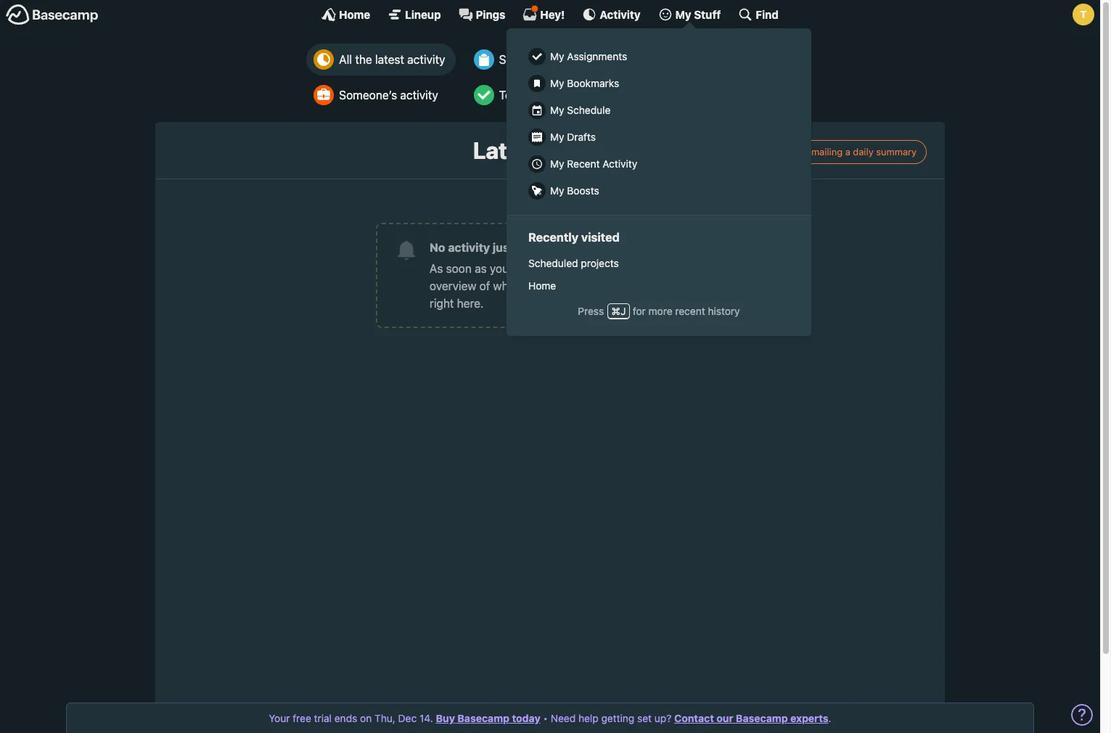 Task type: vqa. For each thing, say whether or not it's contained in the screenshot.
first.
no



Task type: describe. For each thing, give the bounding box(es) containing it.
dos
[[517, 89, 536, 102]]

someone's activity
[[339, 89, 438, 102]]

j
[[621, 305, 626, 317]]

main element
[[0, 0, 1100, 336]]

person report image
[[314, 85, 334, 105]]

bookmarks
[[567, 77, 619, 89]]

right
[[430, 297, 454, 310]]

pings button
[[458, 7, 506, 22]]

no activity just yet
[[430, 241, 534, 254]]

&
[[576, 89, 584, 102]]

dec
[[398, 712, 417, 724]]

as
[[430, 262, 443, 275]]

latest
[[473, 136, 541, 164]]

yet
[[517, 241, 534, 254]]

0 vertical spatial activity
[[407, 53, 445, 66]]

across
[[589, 280, 624, 293]]

home inside recently visited pages element
[[528, 280, 556, 292]]

lineup link
[[388, 7, 441, 22]]

someone's for someone's activity
[[339, 89, 397, 102]]

recently visited
[[528, 230, 620, 244]]

contact
[[674, 712, 714, 724]]

the inside as soon as you get the ball rolling, you can get an overview of what's happening across basecamp right here.
[[532, 262, 549, 275]]

your
[[269, 712, 290, 724]]

projects
[[581, 257, 619, 269]]

someone's assignments
[[499, 53, 627, 66]]

getting
[[601, 712, 635, 724]]

ball
[[552, 262, 571, 275]]

my stuff element
[[521, 43, 797, 204]]

scheduled projects
[[528, 257, 619, 269]]

trial
[[314, 712, 332, 724]]

all the latest activity link
[[306, 44, 456, 75]]

emailing a daily summary button
[[784, 140, 927, 164]]

added
[[539, 89, 573, 102]]

need
[[551, 712, 576, 724]]

•
[[543, 712, 548, 724]]

basecamp inside as soon as you get the ball rolling, you can get an overview of what's happening across basecamp right here.
[[627, 280, 682, 293]]

schedule
[[567, 104, 611, 116]]

my for my assignments
[[550, 50, 564, 62]]

0 horizontal spatial home link
[[322, 7, 370, 22]]

my boosts
[[550, 184, 599, 197]]

assignments
[[567, 50, 627, 62]]

history
[[708, 305, 740, 317]]

my stuff
[[675, 8, 721, 21]]

of
[[480, 280, 490, 293]]

on
[[360, 712, 372, 724]]

.
[[829, 712, 832, 724]]

my assignments
[[550, 50, 627, 62]]

stuff
[[694, 8, 721, 21]]

⌘
[[611, 305, 621, 317]]

activity for someone's activity
[[400, 89, 438, 102]]

1 horizontal spatial home link
[[521, 274, 797, 297]]

recently
[[528, 230, 579, 244]]

activity inside "link"
[[603, 158, 638, 170]]

drafts
[[567, 131, 596, 143]]

summary
[[876, 146, 917, 157]]

help
[[578, 712, 599, 724]]

hey!
[[540, 8, 565, 21]]

recent
[[567, 158, 600, 170]]

latest activity
[[473, 136, 627, 164]]

can
[[634, 262, 653, 275]]

reports image
[[671, 49, 692, 70]]

no
[[430, 241, 445, 254]]

buy
[[436, 712, 455, 724]]

my schedule link
[[521, 97, 797, 123]]

2 horizontal spatial basecamp
[[736, 712, 788, 724]]

1 you from the left
[[490, 262, 509, 275]]

scheduled projects link
[[521, 252, 797, 274]]

0 horizontal spatial home
[[339, 8, 370, 21]]

my bookmarks
[[550, 77, 619, 89]]

more
[[649, 305, 673, 317]]

rolling,
[[574, 262, 609, 275]]



Task type: locate. For each thing, give the bounding box(es) containing it.
tara image
[[1073, 4, 1095, 25]]

my
[[675, 8, 692, 21], [550, 50, 564, 62], [550, 77, 564, 89], [550, 104, 564, 116], [550, 131, 564, 143], [550, 158, 564, 170], [550, 184, 564, 197]]

my down added
[[550, 104, 564, 116]]

the right all
[[355, 53, 372, 66]]

0 horizontal spatial get
[[512, 262, 529, 275]]

1 horizontal spatial get
[[656, 262, 674, 275]]

0 horizontal spatial you
[[490, 262, 509, 275]]

my for my boosts
[[550, 184, 564, 197]]

my for my recent activity
[[550, 158, 564, 170]]

recent
[[675, 305, 705, 317]]

completed
[[587, 89, 643, 102]]

todo image
[[474, 85, 494, 105]]

1 horizontal spatial home
[[528, 280, 556, 292]]

our
[[717, 712, 733, 724]]

my for my schedule
[[550, 104, 564, 116]]

0 horizontal spatial the
[[355, 53, 372, 66]]

0 horizontal spatial someone's
[[339, 89, 397, 102]]

switch accounts image
[[6, 4, 99, 26]]

activity
[[407, 53, 445, 66], [400, 89, 438, 102], [448, 241, 490, 254]]

daily
[[853, 146, 874, 157]]

2 vertical spatial activity
[[448, 241, 490, 254]]

home up all
[[339, 8, 370, 21]]

overview
[[430, 280, 477, 293]]

recently visited pages element
[[521, 252, 797, 297]]

1 get from the left
[[512, 262, 529, 275]]

my drafts
[[550, 131, 596, 143]]

my for my drafts
[[550, 131, 564, 143]]

for
[[633, 305, 646, 317]]

activity report image
[[314, 49, 334, 70]]

the
[[355, 53, 372, 66], [532, 262, 549, 275]]

1 vertical spatial someone's
[[339, 89, 397, 102]]

my left recent
[[550, 158, 564, 170]]

1 vertical spatial activity
[[400, 89, 438, 102]]

latest
[[375, 53, 404, 66]]

free
[[293, 712, 311, 724]]

my up "my bookmarks"
[[550, 50, 564, 62]]

activity for no activity just yet
[[448, 241, 490, 254]]

the left ball
[[532, 262, 549, 275]]

1 vertical spatial the
[[532, 262, 549, 275]]

activity up 'soon'
[[448, 241, 490, 254]]

hey! button
[[523, 5, 565, 22]]

boosts
[[567, 184, 599, 197]]

pings
[[476, 8, 506, 21]]

emailing a daily summary
[[806, 146, 917, 157]]

someone's down the all the latest activity link
[[339, 89, 397, 102]]

my recent activity
[[550, 158, 638, 170]]

0 vertical spatial the
[[355, 53, 372, 66]]

1 horizontal spatial you
[[612, 262, 631, 275]]

0 horizontal spatial basecamp
[[458, 712, 510, 724]]

what's
[[493, 280, 528, 293]]

home link up all
[[322, 7, 370, 22]]

thu,
[[375, 712, 396, 724]]

activity right latest
[[407, 53, 445, 66]]

basecamp right buy at bottom left
[[458, 712, 510, 724]]

an
[[677, 262, 689, 275]]

the inside the all the latest activity link
[[355, 53, 372, 66]]

my drafts link
[[521, 123, 797, 150]]

my inside 'popup button'
[[675, 8, 692, 21]]

my for my bookmarks
[[550, 77, 564, 89]]

a
[[845, 146, 851, 157]]

2 get from the left
[[656, 262, 674, 275]]

ends
[[335, 712, 357, 724]]

my left drafts
[[550, 131, 564, 143]]

schedule image
[[671, 85, 692, 105]]

home link
[[322, 7, 370, 22], [521, 274, 797, 297]]

my inside "link"
[[550, 158, 564, 170]]

activity down all the latest activity
[[400, 89, 438, 102]]

activity
[[600, 8, 641, 21], [545, 136, 627, 164], [603, 158, 638, 170]]

home link up more
[[521, 274, 797, 297]]

get left an
[[656, 262, 674, 275]]

1 horizontal spatial someone's
[[499, 53, 557, 66]]

home
[[339, 8, 370, 21], [528, 280, 556, 292]]

my down someone's assignments link
[[550, 77, 564, 89]]

scheduled
[[528, 257, 578, 269]]

here.
[[457, 297, 484, 310]]

basecamp
[[627, 280, 682, 293], [458, 712, 510, 724], [736, 712, 788, 724]]

my assignments link
[[521, 43, 797, 70]]

find button
[[739, 7, 779, 22]]

1 vertical spatial home link
[[521, 274, 797, 297]]

0 vertical spatial home
[[339, 8, 370, 21]]

as
[[475, 262, 487, 275]]

get up what's
[[512, 262, 529, 275]]

up?
[[655, 712, 672, 724]]

my stuff button
[[658, 7, 721, 22]]

my schedule
[[550, 104, 611, 116]]

14.
[[420, 712, 433, 724]]

1 horizontal spatial basecamp
[[627, 280, 682, 293]]

home down scheduled
[[528, 280, 556, 292]]

0 vertical spatial someone's
[[499, 53, 557, 66]]

you right as
[[490, 262, 509, 275]]

assignments
[[560, 53, 627, 66]]

find
[[756, 8, 779, 21]]

2 you from the left
[[612, 262, 631, 275]]

press
[[578, 305, 604, 317]]

1 vertical spatial home
[[528, 280, 556, 292]]

your free trial ends on thu, dec 14. buy basecamp today • need help getting set up? contact our basecamp experts .
[[269, 712, 832, 724]]

you left can
[[612, 262, 631, 275]]

visited
[[581, 230, 620, 244]]

just
[[493, 241, 514, 254]]

activity link
[[582, 7, 641, 22]]

to-
[[499, 89, 517, 102]]

happening
[[531, 280, 586, 293]]

someone's activity link
[[306, 79, 456, 111]]

emailing
[[806, 146, 843, 157]]

basecamp down can
[[627, 280, 682, 293]]

my bookmarks link
[[521, 70, 797, 97]]

basecamp right our
[[736, 712, 788, 724]]

experts
[[791, 712, 829, 724]]

⌘ j for more recent history
[[611, 305, 740, 317]]

lineup
[[405, 8, 441, 21]]

my left 'stuff'
[[675, 8, 692, 21]]

all the latest activity
[[339, 53, 445, 66]]

someone's for someone's assignments
[[499, 53, 557, 66]]

someone's assignments link
[[466, 44, 654, 75]]

contact our basecamp experts link
[[674, 712, 829, 724]]

my for my stuff
[[675, 8, 692, 21]]

someone's up dos
[[499, 53, 557, 66]]

to-dos added & completed
[[499, 89, 643, 102]]

all
[[339, 53, 352, 66]]

set
[[637, 712, 652, 724]]

1 horizontal spatial the
[[532, 262, 549, 275]]

my left boosts
[[550, 184, 564, 197]]

my boosts link
[[521, 177, 797, 204]]

get
[[512, 262, 529, 275], [656, 262, 674, 275]]

you
[[490, 262, 509, 275], [612, 262, 631, 275]]

0 vertical spatial home link
[[322, 7, 370, 22]]

assignment image
[[474, 49, 494, 70]]

soon
[[446, 262, 472, 275]]



